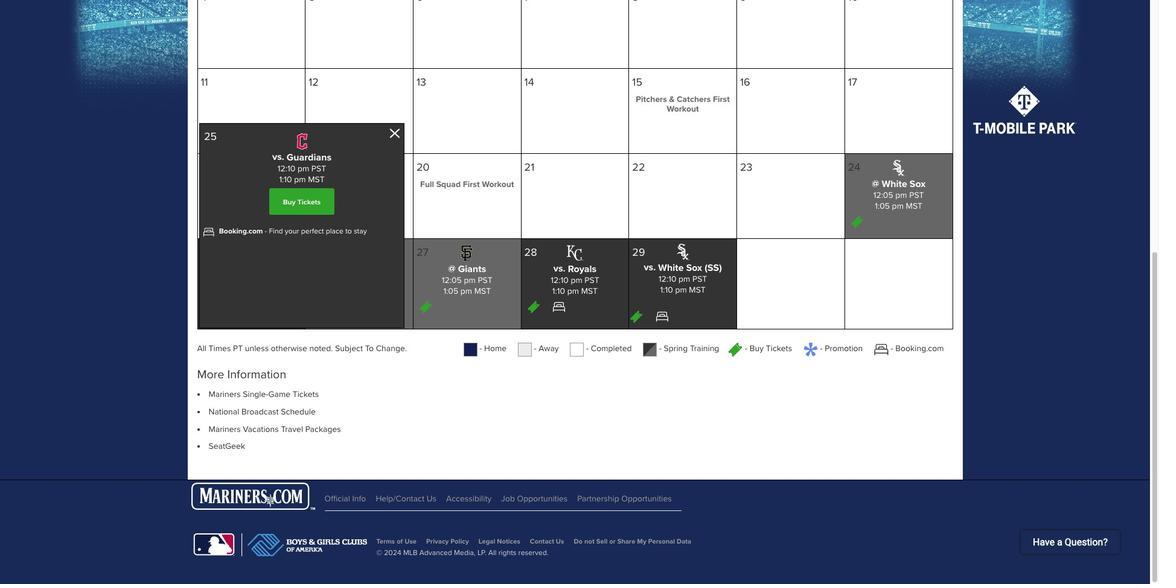 Task type: vqa. For each thing, say whether or not it's contained in the screenshot.
Advanced
yes



Task type: locate. For each thing, give the bounding box(es) containing it.
find
[[269, 227, 283, 236]]

do
[[574, 538, 583, 546]]

-
[[265, 227, 267, 236], [480, 344, 482, 354], [534, 344, 536, 354], [586, 344, 589, 354], [659, 344, 662, 354], [745, 344, 748, 354], [820, 344, 823, 354], [891, 344, 893, 354]]

0 horizontal spatial us
[[427, 494, 436, 504]]

1 horizontal spatial vs.
[[553, 263, 565, 275]]

all right lp.
[[488, 549, 497, 558]]

0 horizontal spatial sox
[[686, 262, 702, 274]]

- for - away
[[534, 344, 536, 354]]

opportunities for partnership opportunities
[[621, 494, 672, 504]]

0 horizontal spatial 12:05
[[442, 275, 462, 286]]

buy right the training
[[750, 344, 764, 354]]

help/contact us
[[376, 494, 436, 504]]

0 vertical spatial first
[[713, 94, 730, 105]]

mariners up national
[[209, 389, 241, 400]]

1:10 up spring
[[660, 285, 673, 295]]

white for 29
[[658, 262, 684, 274]]

pst inside @ giants 12:05 pm pst 1:05 pm mst
[[478, 275, 492, 286]]

pt
[[233, 344, 243, 354]]

1 horizontal spatial booking.com
[[895, 344, 944, 354]]

1 horizontal spatial 1:10
[[552, 286, 565, 297]]

mlb.com image
[[191, 534, 236, 557]]

a
[[1057, 536, 1062, 548]]

tickets
[[297, 198, 321, 207], [766, 344, 792, 354], [293, 389, 319, 400]]

1 horizontal spatial opportunities
[[621, 494, 672, 504]]

- left completed
[[586, 344, 589, 354]]

vs. left 'guardians'
[[272, 151, 284, 163]]

white inside 'vs. white sox (ss) 12:10 pm pst 1:10 pm mst'
[[658, 262, 684, 274]]

0 vertical spatial buy
[[283, 198, 296, 207]]

0 vertical spatial mariners
[[209, 389, 241, 400]]

vs. inside 'vs. white sox (ss) 12:10 pm pst 1:10 pm mst'
[[644, 262, 656, 274]]

1 horizontal spatial all
[[488, 549, 497, 558]]

pst inside vs. royals 12:10 pm pst 1:10 pm mst
[[585, 275, 599, 286]]

0 horizontal spatial white
[[658, 262, 684, 274]]

sox inside '@ white sox 12:05 pm pst 1:05 pm mst'
[[910, 178, 926, 190]]

more information
[[197, 368, 286, 382]]

1:10 for royals
[[552, 286, 565, 297]]

- right promo icon
[[820, 344, 823, 354]]

mariners vacations travel packages link
[[209, 424, 341, 434]]

your
[[285, 227, 299, 236]]

privacy policy link
[[426, 538, 469, 546]]

vs. left royals
[[553, 263, 565, 275]]

1:05 inside '@ white sox 12:05 pm pst 1:05 pm mst'
[[875, 201, 890, 211]]

0 horizontal spatial vs.
[[272, 151, 284, 163]]

booking icon link up spring
[[656, 311, 668, 323]]

travel
[[281, 424, 303, 434]]

0 horizontal spatial 1:10
[[279, 174, 292, 185]]

packages
[[305, 424, 341, 434]]

0 vertical spatial workout
[[667, 104, 699, 114]]

opportunities
[[517, 494, 568, 504], [621, 494, 672, 504]]

workout
[[667, 104, 699, 114], [482, 179, 514, 190]]

1 vertical spatial 12:05
[[442, 275, 462, 286]]

vacations
[[243, 424, 279, 434]]

@ inside '@ white sox 12:05 pm pst 1:05 pm mst'
[[872, 178, 879, 190]]

1:10 inside vs. guardians 12:10 pm pst 1:10 pm mst
[[279, 174, 292, 185]]

1 horizontal spatial @
[[872, 178, 879, 190]]

all
[[197, 344, 206, 354], [488, 549, 497, 558]]

12:10
[[278, 163, 295, 174], [659, 274, 676, 285], [551, 275, 569, 286]]

0 vertical spatial 25
[[204, 130, 217, 143]]

1 vertical spatial first
[[463, 179, 480, 190]]

pst inside vs. guardians 12:10 pm pst 1:10 pm mst
[[311, 163, 326, 174]]

us right help/contact
[[427, 494, 436, 504]]

privacy
[[426, 538, 449, 546]]

0 vertical spatial white
[[882, 178, 907, 190]]

1 opportunities from the left
[[517, 494, 568, 504]]

1 horizontal spatial us
[[556, 538, 564, 546]]

0 vertical spatial 12:05
[[873, 190, 893, 201]]

- left away
[[534, 344, 536, 354]]

2024
[[384, 549, 401, 558]]

guardians
[[287, 151, 331, 163]]

place
[[326, 227, 344, 236]]

1 horizontal spatial 1:05
[[875, 201, 890, 211]]

12:10 for royals
[[551, 275, 569, 286]]

12:05 inside '@ white sox 12:05 pm pst 1:05 pm mst'
[[873, 190, 893, 201]]

all left times
[[197, 344, 206, 354]]

12:10 for guardians
[[278, 163, 295, 174]]

vs. white sox (ss) 12:10 pm pst 1:10 pm mst
[[644, 262, 722, 295]]

mst inside vs. guardians 12:10 pm pst 1:10 pm mst
[[308, 174, 325, 185]]

2 horizontal spatial 12:10
[[659, 274, 676, 285]]

1:10 inside 'vs. white sox (ss) 12:10 pm pst 1:10 pm mst'
[[660, 285, 673, 295]]

pst
[[311, 163, 326, 174], [909, 190, 924, 201], [692, 274, 707, 285], [478, 275, 492, 286], [585, 275, 599, 286]]

1 vertical spatial sox
[[686, 262, 702, 274]]

0 vertical spatial all
[[197, 344, 206, 354]]

1 vertical spatial 25
[[201, 246, 214, 259]]

change.
[[376, 344, 407, 354]]

1 horizontal spatial workout
[[667, 104, 699, 114]]

partnership opportunities link
[[577, 494, 672, 504]]

mariners for mariners vacations travel packages
[[209, 424, 241, 434]]

@ for 24
[[872, 178, 879, 190]]

0 horizontal spatial all
[[197, 344, 206, 354]]

first right catchers in the right of the page
[[713, 94, 730, 105]]

reserved.
[[518, 549, 549, 558]]

white for 24
[[882, 178, 907, 190]]

tickets left promo icon
[[766, 344, 792, 354]]

1 vertical spatial mariners
[[209, 424, 241, 434]]

@ giants 12:05 pm pst 1:05 pm mst
[[442, 263, 492, 297]]

1 vertical spatial @
[[448, 263, 456, 275]]

1 vertical spatial workout
[[482, 179, 514, 190]]

- right 'promotion'
[[891, 344, 893, 354]]

sox inside 'vs. white sox (ss) 12:10 pm pst 1:10 pm mst'
[[686, 262, 702, 274]]

opportunities up my
[[621, 494, 672, 504]]

0 horizontal spatial @
[[448, 263, 456, 275]]

12:10 inside vs. guardians 12:10 pm pst 1:10 pm mst
[[278, 163, 295, 174]]

subject
[[335, 344, 363, 354]]

1 horizontal spatial 12:05
[[873, 190, 893, 201]]

0 horizontal spatial 1:05
[[443, 286, 458, 297]]

game
[[268, 389, 290, 400]]

otherwise
[[271, 344, 307, 354]]

0 horizontal spatial 12:10
[[278, 163, 295, 174]]

booking icon link
[[553, 301, 565, 313], [656, 311, 668, 323]]

first inside '15 pitchers & catchers first workout'
[[713, 94, 730, 105]]

0 vertical spatial sox
[[910, 178, 926, 190]]

booking.com
[[219, 227, 263, 236], [895, 344, 944, 354]]

0 vertical spatial 1:05
[[875, 201, 890, 211]]

14
[[524, 76, 534, 89]]

1 vertical spatial tickets
[[766, 344, 792, 354]]

sox for 29
[[686, 262, 702, 274]]

pm
[[298, 163, 309, 174], [294, 174, 306, 185], [895, 190, 907, 201], [892, 201, 904, 211], [679, 274, 690, 285], [464, 275, 476, 286], [571, 275, 582, 286], [675, 285, 687, 295], [460, 286, 472, 297], [567, 286, 579, 297]]

booking icon image
[[203, 227, 214, 237], [553, 301, 565, 313], [656, 311, 668, 323], [874, 343, 889, 357]]

mst inside vs. royals 12:10 pm pst 1:10 pm mst
[[581, 286, 598, 297]]

- right the training
[[745, 344, 748, 354]]

0 vertical spatial @
[[872, 178, 879, 190]]

1 horizontal spatial sox
[[910, 178, 926, 190]]

single-
[[243, 389, 268, 400]]

16
[[740, 76, 750, 89]]

full
[[420, 179, 434, 190]]

mst inside @ giants 12:05 pm pst 1:05 pm mst
[[474, 286, 491, 297]]

0 horizontal spatial workout
[[482, 179, 514, 190]]

- left the home
[[480, 344, 482, 354]]

0 horizontal spatial first
[[463, 179, 480, 190]]

- for - home
[[480, 344, 482, 354]]

0 horizontal spatial opportunities
[[517, 494, 568, 504]]

- left spring
[[659, 344, 662, 354]]

vs.
[[272, 151, 284, 163], [644, 262, 656, 274], [553, 263, 565, 275]]

mlb
[[403, 549, 418, 558]]

23
[[740, 161, 753, 174]]

pst for guardians
[[311, 163, 326, 174]]

2 horizontal spatial vs.
[[644, 262, 656, 274]]

opportunities right job
[[517, 494, 568, 504]]

1 vertical spatial 1:05
[[443, 286, 458, 297]]

1 horizontal spatial buy
[[750, 344, 764, 354]]

tickets icon image up completed
[[630, 311, 643, 323]]

12:05 inside @ giants 12:05 pm pst 1:05 pm mst
[[442, 275, 462, 286]]

2 horizontal spatial 1:10
[[660, 285, 673, 295]]

0 vertical spatial tickets
[[297, 198, 321, 207]]

- home
[[480, 344, 507, 354]]

11
[[201, 76, 208, 89]]

pst for royals
[[585, 275, 599, 286]]

1 horizontal spatial 12:10
[[551, 275, 569, 286]]

19
[[309, 161, 319, 174]]

12:10 inside vs. royals 12:10 pm pst 1:10 pm mst
[[551, 275, 569, 286]]

job opportunities link
[[501, 494, 568, 504]]

vs. inside vs. royals 12:10 pm pst 1:10 pm mst
[[553, 263, 565, 275]]

pst inside 'vs. white sox (ss) 12:10 pm pst 1:10 pm mst'
[[692, 274, 707, 285]]

royals
[[568, 263, 597, 275]]

1:10 up buy tickets link
[[279, 174, 292, 185]]

- for - completed
[[586, 344, 589, 354]]

first inside "20 full squad first workout"
[[463, 179, 480, 190]]

mariners down national
[[209, 424, 241, 434]]

25
[[204, 130, 217, 143], [201, 246, 214, 259]]

0 horizontal spatial booking icon link
[[553, 301, 565, 313]]

tickets up perfect
[[297, 198, 321, 207]]

1:10
[[279, 174, 292, 185], [660, 285, 673, 295], [552, 286, 565, 297]]

mst for guardians
[[308, 174, 325, 185]]

mst for giants
[[474, 286, 491, 297]]

opportunities for job opportunities
[[517, 494, 568, 504]]

1:10 up away
[[552, 286, 565, 297]]

pst inside '@ white sox 12:05 pm pst 1:05 pm mst'
[[909, 190, 924, 201]]

@ inside @ giants 12:05 pm pst 1:05 pm mst
[[448, 263, 456, 275]]

28
[[524, 246, 537, 259]]

buy up your
[[283, 198, 296, 207]]

us right contact
[[556, 538, 564, 546]]

privacy policy
[[426, 538, 469, 546]]

22
[[632, 161, 645, 174]]

tickets icon link
[[851, 216, 863, 228], [420, 301, 432, 313], [527, 301, 539, 313], [630, 311, 643, 323]]

tickets icon image up - away
[[527, 301, 539, 313]]

1:10 for guardians
[[279, 174, 292, 185]]

mst
[[308, 174, 325, 185], [906, 201, 922, 211], [689, 285, 706, 295], [474, 286, 491, 297], [581, 286, 598, 297]]

1 vertical spatial white
[[658, 262, 684, 274]]

tickets icon image
[[851, 216, 863, 228], [420, 301, 432, 313], [527, 301, 539, 313], [630, 311, 643, 323], [728, 343, 743, 357]]

question?
[[1065, 536, 1108, 548]]

1 mariners from the top
[[209, 389, 241, 400]]

training
[[690, 344, 719, 354]]

vs. for 29
[[644, 262, 656, 274]]

0 horizontal spatial booking.com
[[219, 227, 263, 236]]

1 horizontal spatial booking icon link
[[656, 311, 668, 323]]

close icon image
[[390, 126, 400, 141]]

2 opportunities from the left
[[621, 494, 672, 504]]

white inside '@ white sox 12:05 pm pst 1:05 pm mst'
[[882, 178, 907, 190]]

pst for giants
[[478, 275, 492, 286]]

catchers
[[677, 94, 711, 105]]

vs. down 29
[[644, 262, 656, 274]]

@
[[872, 178, 879, 190], [448, 263, 456, 275]]

2 mariners from the top
[[209, 424, 241, 434]]

tickets up schedule
[[293, 389, 319, 400]]

unless
[[245, 344, 269, 354]]

0 horizontal spatial buy
[[283, 198, 296, 207]]

sox for 24
[[910, 178, 926, 190]]

1 vertical spatial us
[[556, 538, 564, 546]]

booking.com - find your perfect place to stay
[[219, 227, 367, 236]]

1 horizontal spatial first
[[713, 94, 730, 105]]

times
[[209, 344, 231, 354]]

schedule
[[281, 407, 316, 417]]

0 vertical spatial us
[[427, 494, 436, 504]]

first right squad at the top of page
[[463, 179, 480, 190]]

1:10 inside vs. royals 12:10 pm pst 1:10 pm mst
[[552, 286, 565, 297]]

1 horizontal spatial white
[[882, 178, 907, 190]]

buy inside button
[[283, 198, 296, 207]]

arrow up icon image
[[639, 332, 681, 375]]

do not sell or share my personal data
[[574, 538, 691, 546]]

vs. inside vs. guardians 12:10 pm pst 1:10 pm mst
[[272, 151, 284, 163]]

13
[[416, 76, 426, 89]]

mariners for mariners single-game tickets
[[209, 389, 241, 400]]

data
[[677, 538, 691, 546]]

booking icon link down vs. royals 12:10 pm pst 1:10 pm mst
[[553, 301, 565, 313]]

policy
[[450, 538, 469, 546]]

buy tickets
[[283, 198, 321, 207]]

buy tickets button
[[269, 188, 335, 215]]



Task type: describe. For each thing, give the bounding box(es) containing it.
more
[[197, 368, 224, 382]]

partnership
[[577, 494, 619, 504]]

12
[[309, 76, 319, 89]]

mst inside '@ white sox 12:05 pm pst 1:05 pm mst'
[[906, 201, 922, 211]]

have a question?
[[1033, 536, 1108, 548]]

my
[[637, 538, 646, 546]]

mariners single-game tickets link
[[209, 389, 319, 400]]

have a question? button
[[1021, 531, 1120, 554]]

spring
[[664, 344, 688, 354]]

us for help/contact us
[[427, 494, 436, 504]]

contact us
[[530, 538, 564, 546]]

promotion
[[825, 344, 863, 354]]

tickets icon image down 27
[[420, 301, 432, 313]]

giants
[[458, 263, 486, 275]]

terms
[[376, 538, 395, 546]]

official info
[[324, 494, 366, 504]]

do not sell or share my personal data link
[[574, 538, 691, 546]]

1 vertical spatial booking.com
[[895, 344, 944, 354]]

tickets inside button
[[297, 198, 321, 207]]

sell
[[596, 538, 608, 546]]

home
[[484, 344, 507, 354]]

rights
[[498, 549, 516, 558]]

booking icon link for 28
[[553, 301, 565, 313]]

vs. royals 12:10 pm pst 1:10 pm mst
[[551, 263, 599, 297]]

national broadcast schedule
[[209, 407, 316, 417]]

24
[[848, 161, 860, 174]]

tickets icon link up - away
[[527, 301, 539, 313]]

15
[[632, 76, 642, 89]]

promo icon image
[[803, 343, 818, 357]]

seatgeek
[[209, 442, 245, 452]]

to
[[365, 344, 374, 354]]

- booking.com
[[891, 344, 944, 354]]

vs. for 28
[[553, 263, 565, 275]]

(ss)
[[705, 262, 722, 274]]

broadcast
[[241, 407, 279, 417]]

workout inside '15 pitchers & catchers first workout'
[[667, 104, 699, 114]]

29
[[632, 246, 645, 259]]

help/contact
[[376, 494, 424, 504]]

legal notices
[[479, 538, 520, 546]]

- for - booking.com
[[891, 344, 893, 354]]

tickets icon image down 24 in the right of the page
[[851, 216, 863, 228]]

seatgeek link
[[209, 442, 245, 452]]

©
[[376, 549, 382, 558]]

personal
[[648, 538, 675, 546]]

close icon link
[[390, 126, 404, 141]]

to
[[345, 227, 352, 236]]

use
[[405, 538, 417, 546]]

of
[[397, 538, 403, 546]]

tickets icon link up completed
[[630, 311, 643, 323]]

- for - spring training
[[659, 344, 662, 354]]

mst inside 'vs. white sox (ss) 12:10 pm pst 1:10 pm mst'
[[689, 285, 706, 295]]

help/contact us link
[[376, 494, 436, 504]]

job opportunities
[[501, 494, 568, 504]]

- for - buy tickets
[[745, 344, 748, 354]]

27
[[416, 246, 428, 259]]

terms of use
[[376, 538, 417, 546]]

tickets icon link down 24 in the right of the page
[[851, 216, 863, 228]]

mst for royals
[[581, 286, 598, 297]]

job
[[501, 494, 515, 504]]

&
[[669, 94, 675, 105]]

info
[[352, 494, 366, 504]]

advanced
[[419, 549, 452, 558]]

@ white sox 12:05 pm pst 1:05 pm mst
[[872, 178, 926, 211]]

have
[[1033, 536, 1055, 548]]

- buy tickets
[[745, 344, 792, 354]]

national
[[209, 407, 239, 417]]

© 2024 mlb advanced media, lp. all rights reserved.
[[376, 549, 549, 558]]

15 pitchers & catchers first workout
[[632, 76, 730, 114]]

1:05 inside @ giants 12:05 pm pst 1:05 pm mst
[[443, 286, 458, 297]]

workout inside "20 full squad first workout"
[[482, 179, 514, 190]]

12:10 inside 'vs. white sox (ss) 12:10 pm pst 1:10 pm mst'
[[659, 274, 676, 285]]

not
[[584, 538, 594, 546]]

boys and girls club of america image
[[241, 534, 367, 557]]

17
[[848, 76, 857, 89]]

notices
[[497, 538, 520, 546]]

pitchers
[[636, 94, 667, 105]]

accessibility
[[446, 494, 492, 504]]

completed
[[591, 344, 632, 354]]

20 full squad first workout
[[416, 161, 514, 190]]

tickets icon link down 27
[[420, 301, 432, 313]]

1 vertical spatial all
[[488, 549, 497, 558]]

20
[[416, 161, 430, 174]]

partnership opportunities
[[577, 494, 672, 504]]

- completed
[[586, 344, 632, 354]]

2 vertical spatial tickets
[[293, 389, 319, 400]]

- left find at the left top of page
[[265, 227, 267, 236]]

buy tickets link
[[269, 188, 335, 215]]

national broadcast schedule link
[[209, 407, 316, 417]]

official info link
[[324, 494, 366, 504]]

tickets icon image right the training
[[728, 343, 743, 357]]

1 vertical spatial buy
[[750, 344, 764, 354]]

@ for 27
[[448, 263, 456, 275]]

- for - promotion
[[820, 344, 823, 354]]

media,
[[454, 549, 476, 558]]

share
[[617, 538, 635, 546]]

0 vertical spatial booking.com
[[219, 227, 263, 236]]

us for contact us
[[556, 538, 564, 546]]

18
[[201, 161, 211, 174]]

or
[[609, 538, 616, 546]]

contact us link
[[530, 538, 564, 546]]

- away
[[534, 344, 559, 354]]

booking icon link for 29
[[656, 311, 668, 323]]

contact
[[530, 538, 554, 546]]

- promotion
[[820, 344, 863, 354]]

accessibility link
[[446, 494, 492, 504]]

vs. guardians 12:10 pm pst 1:10 pm mst
[[272, 151, 331, 185]]



